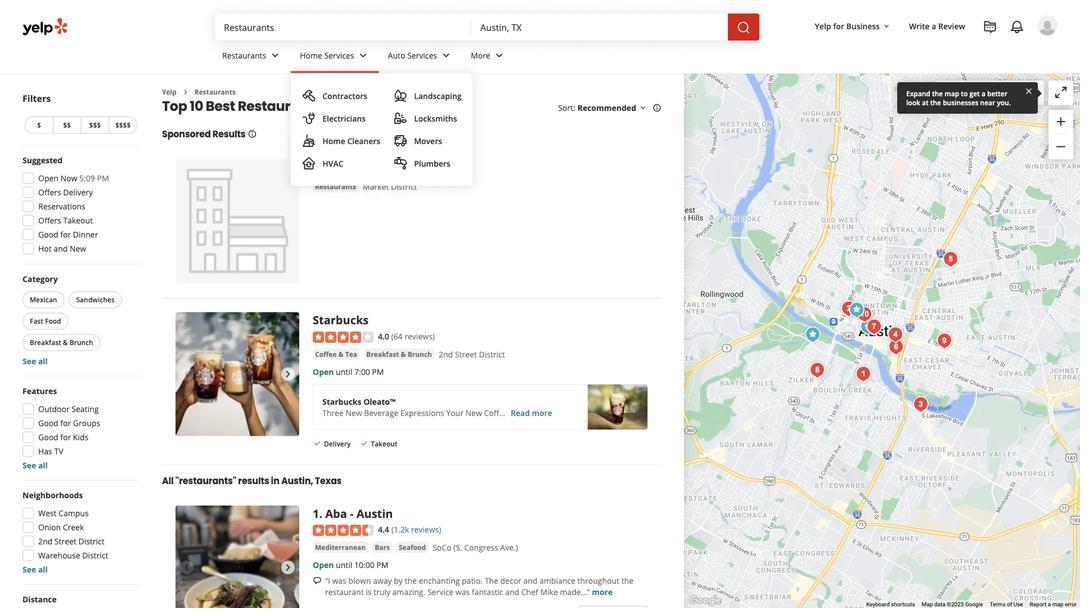 Task type: locate. For each thing, give the bounding box(es) containing it.
24 locksmith v2 image
[[394, 111, 408, 125]]

kids
[[73, 432, 89, 443]]

good up has tv
[[38, 432, 58, 443]]

1 24 chevron down v2 image from the left
[[357, 49, 370, 62]]

until for until 10:00 pm
[[336, 559, 353, 570]]

mediterranean button
[[313, 542, 368, 553]]

yelp inside yelp for business button
[[816, 21, 832, 31]]

pm up away
[[377, 559, 389, 570]]

1 slideshow element from the top
[[176, 312, 300, 436]]

services right the auto
[[408, 50, 437, 61]]

mexican button
[[23, 291, 64, 308]]

& left tea
[[339, 349, 344, 359]]

expand map image
[[1055, 86, 1069, 99]]

1 horizontal spatial yelp
[[816, 21, 832, 31]]

for for groups
[[60, 418, 71, 428]]

$$$ button
[[81, 117, 109, 134]]

yelp for business button
[[811, 16, 896, 36]]

open up "i
[[313, 559, 334, 570]]

2 vertical spatial see
[[23, 564, 36, 575]]

services for auto services
[[408, 50, 437, 61]]

map inside expand the map to get a better look at the businesses near you.
[[945, 89, 960, 98]]

0 vertical spatial more
[[532, 407, 553, 418]]

group
[[1049, 110, 1074, 159], [19, 155, 140, 258], [20, 273, 140, 367], [19, 385, 140, 471], [19, 490, 140, 575]]

brunch down 4.0 (64 reviews)
[[408, 349, 432, 359]]

map right as
[[995, 88, 1012, 98]]

1 . aba - austin
[[313, 506, 393, 521]]

open down suggested
[[38, 173, 59, 184]]

more right ritual on the left bottom
[[532, 407, 553, 418]]

restaurants left 24 chevron down v2 icon
[[222, 50, 266, 61]]

1 horizontal spatial 2nd street district
[[439, 349, 505, 360]]

congress
[[465, 542, 499, 553]]

slideshow element for open until 7:00 pm
[[176, 312, 300, 436]]

restaurants link
[[213, 41, 291, 73], [195, 87, 236, 97], [313, 181, 359, 192]]

starbucks up 4 star rating image
[[313, 312, 369, 328]]

16 checkmark v2 image for delivery
[[313, 439, 322, 448]]

open down "coffee & tea" link
[[313, 366, 334, 377]]

breakfast for the right breakfast & brunch button
[[367, 349, 399, 359]]

starbucks
[[313, 312, 369, 328], [323, 396, 362, 407]]

2nd down onion
[[38, 536, 52, 547]]

1 vertical spatial see
[[23, 460, 36, 471]]

home right 24 chevron down v2 icon
[[300, 50, 323, 61]]

yelp for yelp for business
[[816, 21, 832, 31]]

2 offers from the top
[[38, 215, 61, 226]]

0 horizontal spatial services
[[325, 50, 354, 61]]

see up distance
[[23, 564, 36, 575]]

as
[[985, 88, 993, 98]]

beverage
[[364, 407, 399, 418]]

24 landscaping v2 image
[[394, 89, 408, 102]]

0 vertical spatial texas
[[409, 96, 449, 115]]

2 until from the top
[[336, 559, 353, 570]]

coffee down 4 star rating image
[[315, 349, 337, 359]]

for inside button
[[834, 21, 845, 31]]

2 24 chevron down v2 image from the left
[[440, 49, 453, 62]]

terms of use
[[991, 601, 1024, 608]]

2 vertical spatial see all
[[23, 564, 48, 575]]

statesman
[[337, 159, 397, 174]]

24 chevron down v2 image inside the home services link
[[357, 49, 370, 62]]

2nd inside "group"
[[38, 536, 52, 547]]

group containing neighborhoods
[[19, 490, 140, 575]]

1 vertical spatial all
[[38, 460, 48, 471]]

seafood
[[399, 542, 426, 552]]

3 see all from the top
[[23, 564, 48, 575]]

3 see all button from the top
[[23, 564, 48, 575]]

until left 7:00
[[336, 366, 353, 377]]

0 vertical spatial all
[[38, 356, 48, 366]]

see up neighborhoods
[[23, 460, 36, 471]]

delivery down three
[[324, 439, 351, 448]]

0 horizontal spatial brunch
[[70, 338, 93, 347]]

texas right 24 landscaping v2 icon
[[409, 96, 449, 115]]

home inside menu
[[323, 135, 346, 146]]

0 vertical spatial open
[[38, 173, 59, 184]]

was
[[332, 575, 347, 586], [456, 586, 470, 597]]

1 horizontal spatial &
[[339, 349, 344, 359]]

filters
[[23, 92, 51, 104]]

tea
[[346, 349, 358, 359]]

write a review
[[910, 21, 966, 31]]

1 vertical spatial good
[[38, 418, 58, 428]]

new right your
[[466, 407, 482, 418]]

16 checkmark v2 image
[[313, 439, 322, 448], [360, 439, 369, 448]]

seafood link
[[397, 542, 428, 553]]

3 all from the top
[[38, 564, 48, 575]]

tv
[[54, 446, 63, 457]]

0 horizontal spatial street
[[55, 536, 76, 547]]

see all button up features
[[23, 356, 48, 366]]

24 chevron down v2 image inside auto services link
[[440, 49, 453, 62]]

read more
[[511, 407, 553, 418]]

map for error
[[1053, 601, 1064, 608]]

1 vertical spatial 2nd
[[38, 536, 52, 547]]

yelp left "16 chevron right v2" image
[[162, 87, 177, 97]]

2 16 checkmark v2 image from the left
[[360, 439, 369, 448]]

menu
[[291, 73, 473, 186]]

home up hvac
[[323, 135, 346, 146]]

0 vertical spatial and
[[54, 243, 68, 254]]

error
[[1066, 601, 1078, 608]]

for
[[834, 21, 845, 31], [60, 229, 71, 240], [60, 418, 71, 428], [60, 432, 71, 443]]

austin, right 'in'
[[281, 474, 313, 487]]

brunch down sandwiches button
[[70, 338, 93, 347]]

0 vertical spatial coffee
[[315, 349, 337, 359]]

three new beverage expressions your new coffee ritual
[[323, 407, 531, 418]]

projects image
[[984, 20, 998, 34]]

1 horizontal spatial a
[[982, 89, 986, 98]]

offers up reservations
[[38, 187, 61, 198]]

seafood button
[[397, 542, 428, 553]]

2 all from the top
[[38, 460, 48, 471]]

& inside "group"
[[63, 338, 68, 347]]

slideshow element for open until 10:00 pm
[[176, 506, 300, 608]]

close image
[[1025, 86, 1034, 96]]

1 none field from the left
[[224, 21, 463, 33]]

2 see all from the top
[[23, 460, 48, 471]]

24 chevron down v2 image
[[357, 49, 370, 62], [440, 49, 453, 62], [493, 49, 507, 62]]

electricians
[[323, 113, 366, 124]]

3 24 chevron down v2 image from the left
[[493, 49, 507, 62]]

businesses
[[944, 98, 979, 107]]

16 speech v2 image
[[313, 576, 322, 585]]

16 checkmark v2 image for takeout
[[360, 439, 369, 448]]

breakfast & brunch button down food
[[23, 334, 101, 351]]

and down decor
[[506, 586, 520, 597]]

0 vertical spatial previous image
[[180, 367, 194, 381]]

texas up .
[[315, 474, 342, 487]]

search image
[[738, 21, 751, 34]]

expand the map to get a better look at the businesses near you.
[[907, 89, 1012, 107]]

0 vertical spatial see
[[23, 356, 36, 366]]

4 star rating image
[[313, 331, 374, 343]]

0 vertical spatial yelp
[[816, 21, 832, 31]]

2nd
[[439, 349, 453, 360], [38, 536, 52, 547]]

16 info v2 image right "results"
[[248, 129, 257, 138]]

the up restaurants button
[[313, 159, 334, 174]]

for down the good for groups
[[60, 432, 71, 443]]

starbucks up three
[[323, 396, 362, 407]]

24 chevron down v2 image for home services
[[357, 49, 370, 62]]

7:00
[[355, 366, 370, 377]]

1 vertical spatial starbucks
[[323, 396, 362, 407]]

takeout inside "group"
[[63, 215, 93, 226]]

0 vertical spatial 16 info v2 image
[[653, 103, 662, 112]]

salty sow image
[[940, 248, 963, 271]]

1 horizontal spatial texas
[[409, 96, 449, 115]]

1 vertical spatial pm
[[372, 366, 384, 377]]

1 see from the top
[[23, 356, 36, 366]]

open for filters
[[38, 173, 59, 184]]

coffee left read
[[484, 407, 508, 418]]

sponsored
[[162, 128, 211, 140]]

4.4 link
[[378, 523, 389, 535]]

brunch inside "group"
[[70, 338, 93, 347]]

sponsored results
[[162, 128, 246, 140]]

good down outdoor
[[38, 418, 58, 428]]

0 horizontal spatial 24 chevron down v2 image
[[357, 49, 370, 62]]

home services
[[300, 50, 354, 61]]

menu containing contractors
[[291, 73, 473, 186]]

suerte image
[[934, 330, 957, 352]]

see all for west
[[23, 564, 48, 575]]

2nd right the "breakfast & brunch" link
[[439, 349, 453, 360]]

0 vertical spatial a
[[932, 21, 937, 31]]

0 horizontal spatial home
[[300, 50, 323, 61]]

pm right 7:00
[[372, 366, 384, 377]]

$$$$ button
[[109, 117, 137, 134]]

1 next image from the top
[[281, 367, 295, 381]]

1 previous image from the top
[[180, 367, 194, 381]]

open inside "group"
[[38, 173, 59, 184]]

0 horizontal spatial none field
[[224, 21, 463, 33]]

takeout down beverage
[[371, 439, 398, 448]]

1 vertical spatial breakfast
[[367, 349, 399, 359]]

None field
[[224, 21, 463, 33], [481, 21, 719, 33]]

auto services
[[388, 50, 437, 61]]

0 vertical spatial breakfast
[[30, 338, 61, 347]]

services down "find" text box
[[325, 50, 354, 61]]

1 vertical spatial street
[[55, 536, 76, 547]]

1 vertical spatial until
[[336, 559, 353, 570]]

see all button down warehouse
[[23, 564, 48, 575]]

0 horizontal spatial austin,
[[281, 474, 313, 487]]

2 previous image from the top
[[180, 561, 194, 574]]

0 vertical spatial pm
[[97, 173, 109, 184]]

0 vertical spatial next image
[[281, 367, 295, 381]]

0 horizontal spatial more
[[532, 407, 553, 418]]

& down fast food button
[[63, 338, 68, 347]]

google image
[[687, 593, 725, 608]]

see all down has
[[23, 460, 48, 471]]

1 vertical spatial 2nd street district
[[38, 536, 105, 547]]

1618 asian fusion image
[[910, 393, 933, 416]]

a right report
[[1049, 601, 1052, 608]]

the up fantastic at left bottom
[[485, 575, 499, 586]]

pm for filters
[[97, 173, 109, 184]]

was right "i
[[332, 575, 347, 586]]

0 vertical spatial until
[[336, 366, 353, 377]]

2 vertical spatial pm
[[377, 559, 389, 570]]

to
[[962, 89, 969, 98]]

good for kids
[[38, 432, 89, 443]]

and right hot
[[54, 243, 68, 254]]

0 vertical spatial takeout
[[63, 215, 93, 226]]

breakfast & brunch down food
[[30, 338, 93, 347]]

0 vertical spatial starbucks
[[313, 312, 369, 328]]

0 horizontal spatial 16 checkmark v2 image
[[313, 439, 322, 448]]

brunch
[[70, 338, 93, 347], [408, 349, 432, 359]]

2 good from the top
[[38, 418, 58, 428]]

pm right 5:09
[[97, 173, 109, 184]]

0 vertical spatial offers
[[38, 187, 61, 198]]

16 info v2 image right 16 chevron down v2 image
[[653, 103, 662, 112]]

patio.
[[462, 575, 483, 586]]

more down throughout at the right bottom of page
[[592, 586, 613, 597]]

mediterranean
[[315, 542, 366, 552]]

breakfast inside "group"
[[30, 338, 61, 347]]

0 horizontal spatial the
[[313, 159, 334, 174]]

all for outdoor seating
[[38, 460, 48, 471]]

chuy's image
[[802, 323, 825, 346]]

good for good for groups
[[38, 418, 58, 428]]

2 vertical spatial see all button
[[23, 564, 48, 575]]

blown
[[349, 575, 371, 586]]

16 chevron right v2 image
[[181, 88, 190, 97]]

hvac
[[323, 158, 344, 169]]

breakfast & brunch button down (64
[[364, 348, 435, 360]]

1 vertical spatial next image
[[281, 561, 295, 574]]

breakfast & brunch down (64
[[367, 349, 432, 359]]

search
[[958, 88, 983, 98]]

top
[[162, 96, 187, 115]]

anthem image
[[886, 336, 908, 358]]

away
[[373, 575, 392, 586]]

1 vertical spatial previous image
[[180, 561, 194, 574]]

austin, up 24 moving v2 icon at left top
[[359, 96, 406, 115]]

new down dinner
[[70, 243, 86, 254]]

0 horizontal spatial breakfast & brunch
[[30, 338, 93, 347]]

takeout up dinner
[[63, 215, 93, 226]]

24 contractor v2 image
[[302, 89, 316, 102]]

2 horizontal spatial a
[[1049, 601, 1052, 608]]

0 horizontal spatial a
[[932, 21, 937, 31]]

1 horizontal spatial brunch
[[408, 349, 432, 359]]

1 vertical spatial offers
[[38, 215, 61, 226]]

reviews) up seafood
[[411, 524, 442, 535]]

breakfast
[[30, 338, 61, 347], [367, 349, 399, 359]]

home for home cleaners
[[323, 135, 346, 146]]

good for groups
[[38, 418, 100, 428]]

2 horizontal spatial 24 chevron down v2 image
[[493, 49, 507, 62]]

a right get on the top right of the page
[[982, 89, 986, 98]]

& down 4.0 (64 reviews)
[[401, 349, 406, 359]]

0 horizontal spatial 2nd street district
[[38, 536, 105, 547]]

None search field
[[215, 14, 762, 41]]

offers down reservations
[[38, 215, 61, 226]]

new down starbucks oleato™
[[346, 407, 362, 418]]

0 vertical spatial street
[[455, 349, 477, 360]]

for for business
[[834, 21, 845, 31]]

all down has
[[38, 460, 48, 471]]

good
[[38, 229, 58, 240], [38, 418, 58, 428], [38, 432, 58, 443]]

none field "find"
[[224, 21, 463, 33]]

sandwiches
[[76, 295, 115, 304]]

24 chevron down v2 image for auto services
[[440, 49, 453, 62]]

yelp left business
[[816, 21, 832, 31]]

0 horizontal spatial delivery
[[63, 187, 93, 198]]

1 vertical spatial slideshow element
[[176, 506, 300, 608]]

for down offers takeout
[[60, 229, 71, 240]]

all down warehouse
[[38, 564, 48, 575]]

pm inside "group"
[[97, 173, 109, 184]]

for up good for kids
[[60, 418, 71, 428]]

0 vertical spatial the
[[313, 159, 334, 174]]

0 vertical spatial see all
[[23, 356, 48, 366]]

0 vertical spatial see all button
[[23, 356, 48, 366]]

map for moves
[[995, 88, 1012, 98]]

see for west
[[23, 564, 36, 575]]

16 chevron down v2 image
[[883, 22, 892, 31]]

truly
[[374, 586, 391, 597]]

until down mediterranean link
[[336, 559, 353, 570]]

service
[[428, 586, 454, 597]]

the
[[313, 159, 334, 174], [485, 575, 499, 586]]

report a map error link
[[1031, 601, 1078, 608]]

0 vertical spatial brunch
[[70, 338, 93, 347]]

0 horizontal spatial breakfast
[[30, 338, 61, 347]]

1 vertical spatial the
[[485, 575, 499, 586]]

onion creek
[[38, 522, 84, 533]]

3 see from the top
[[23, 564, 36, 575]]

a right write
[[932, 21, 937, 31]]

1
[[313, 506, 319, 521]]

1 vertical spatial see all button
[[23, 460, 48, 471]]

bars
[[375, 542, 390, 552]]

2 services from the left
[[408, 50, 437, 61]]

1 horizontal spatial 2nd
[[439, 349, 453, 360]]

a inside expand the map to get a better look at the businesses near you.
[[982, 89, 986, 98]]

0 horizontal spatial map
[[945, 89, 960, 98]]

2 see all button from the top
[[23, 460, 48, 471]]

breakfast down '4.0'
[[367, 349, 399, 359]]

24 chevron down v2 image inside more link
[[493, 49, 507, 62]]

24 chevron down v2 image left the auto
[[357, 49, 370, 62]]

all up features
[[38, 356, 48, 366]]

0 vertical spatial 2nd street district
[[439, 349, 505, 360]]

2 horizontal spatial and
[[524, 575, 538, 586]]

reviews) right (64
[[405, 331, 435, 341]]

0 horizontal spatial takeout
[[63, 215, 93, 226]]

restaurants inside button
[[315, 182, 356, 191]]

slideshow element
[[176, 312, 300, 436], [176, 506, 300, 608]]

map left to at right
[[945, 89, 960, 98]]

delivery
[[63, 187, 93, 198], [324, 439, 351, 448]]

24 chevron down v2 image
[[269, 49, 282, 62]]

search as map moves
[[958, 88, 1038, 98]]

2 vertical spatial and
[[506, 586, 520, 597]]

previous image
[[180, 367, 194, 381], [180, 561, 194, 574]]

24 chevron down v2 image right auto services
[[440, 49, 453, 62]]

see all down warehouse
[[23, 564, 48, 575]]

zoom out image
[[1055, 140, 1069, 153]]

ambiance
[[540, 575, 576, 586]]

use
[[1014, 601, 1024, 608]]

2 vertical spatial open
[[313, 559, 334, 570]]

3 good from the top
[[38, 432, 58, 443]]

1 16 checkmark v2 image from the left
[[313, 439, 322, 448]]

shortcuts
[[892, 601, 916, 608]]

24 chevron down v2 image right more
[[493, 49, 507, 62]]

1 vertical spatial more
[[592, 586, 613, 597]]

starbucks oleato™
[[323, 396, 396, 407]]

restaurants
[[222, 50, 266, 61], [195, 87, 236, 97], [238, 96, 321, 115], [315, 182, 356, 191]]

0 vertical spatial breakfast & brunch
[[30, 338, 93, 347]]

map data ©2023 google
[[922, 601, 984, 608]]

notifications image
[[1011, 20, 1025, 34]]

group containing category
[[20, 273, 140, 367]]

coffee & tea
[[315, 349, 358, 359]]

expand
[[907, 89, 931, 98]]

none field near
[[481, 21, 719, 33]]

16 info v2 image
[[653, 103, 662, 112], [248, 129, 257, 138]]

see up features
[[23, 356, 36, 366]]

qi austin image
[[838, 298, 861, 320]]

look
[[907, 98, 921, 107]]

delivery down open now 5:09 pm
[[63, 187, 93, 198]]

for left business
[[834, 21, 845, 31]]

0 vertical spatial restaurants link
[[213, 41, 291, 73]]

the statesman image
[[846, 299, 869, 321]]

1 horizontal spatial and
[[506, 586, 520, 597]]

2 vertical spatial a
[[1049, 601, 1052, 608]]

0 vertical spatial good
[[38, 229, 58, 240]]

starbucks image
[[857, 316, 880, 338]]

map left the error
[[1053, 601, 1064, 608]]

1 horizontal spatial home
[[323, 135, 346, 146]]

1 services from the left
[[325, 50, 354, 61]]

see all button down has
[[23, 460, 48, 471]]

2 vertical spatial all
[[38, 564, 48, 575]]

street inside "group"
[[55, 536, 76, 547]]

good up hot
[[38, 229, 58, 240]]

1 horizontal spatial map
[[995, 88, 1012, 98]]

next image
[[281, 367, 295, 381], [281, 561, 295, 574]]

see for outdoor
[[23, 460, 36, 471]]

2 none field from the left
[[481, 21, 719, 33]]

business
[[847, 21, 880, 31]]

1 vertical spatial texas
[[315, 474, 342, 487]]

2 see from the top
[[23, 460, 36, 471]]

16 chevron down v2 image
[[639, 103, 648, 112]]

was down patio.
[[456, 586, 470, 597]]

write
[[910, 21, 930, 31]]

recommended
[[578, 102, 637, 113]]

restaurants down hvac
[[315, 182, 356, 191]]

and up chef
[[524, 575, 538, 586]]

see all up features
[[23, 356, 48, 366]]

offers for offers delivery
[[38, 187, 61, 198]]

2 slideshow element from the top
[[176, 506, 300, 608]]

1 vertical spatial was
[[456, 586, 470, 597]]

2nd street district inside "group"
[[38, 536, 105, 547]]

1 horizontal spatial austin,
[[359, 96, 406, 115]]

see
[[23, 356, 36, 366], [23, 460, 36, 471], [23, 564, 36, 575]]

creek
[[63, 522, 84, 533]]

odd duck image
[[807, 359, 829, 381]]

breakfast down fast food button
[[30, 338, 61, 347]]

see all button for west campus
[[23, 564, 48, 575]]

1 offers from the top
[[38, 187, 61, 198]]

2 next image from the top
[[281, 561, 295, 574]]

$$
[[63, 120, 71, 130]]

1 until from the top
[[336, 366, 353, 377]]

1 good from the top
[[38, 229, 58, 240]]

1 vertical spatial coffee
[[484, 407, 508, 418]]



Task type: describe. For each thing, give the bounding box(es) containing it.
outdoor seating
[[38, 404, 99, 414]]

coffee inside button
[[315, 349, 337, 359]]

amazing.
[[393, 586, 426, 597]]

zoom in image
[[1055, 115, 1069, 128]]

1 vertical spatial restaurants link
[[195, 87, 236, 97]]

0 vertical spatial reviews)
[[405, 331, 435, 341]]

1 vertical spatial takeout
[[371, 439, 398, 448]]

1 vertical spatial breakfast & brunch
[[367, 349, 432, 359]]

enchanting
[[419, 575, 460, 586]]

4.0 (64 reviews)
[[378, 331, 435, 341]]

data
[[935, 601, 946, 608]]

24 electrician v2 image
[[302, 111, 316, 125]]

best
[[206, 96, 235, 115]]

1 horizontal spatial street
[[455, 349, 477, 360]]

until for until 7:00 pm
[[336, 366, 353, 377]]

market district
[[363, 181, 417, 192]]

24 plumbers v2 image
[[394, 157, 408, 170]]

home for home services
[[300, 50, 323, 61]]

a for write
[[932, 21, 937, 31]]

24 moving v2 image
[[394, 134, 408, 148]]

1 horizontal spatial was
[[456, 586, 470, 597]]

all for west campus
[[38, 564, 48, 575]]

1 horizontal spatial breakfast & brunch button
[[364, 348, 435, 360]]

bars button
[[373, 542, 392, 553]]

keyboard shortcuts
[[867, 601, 916, 608]]

breakfast for the leftmost breakfast & brunch button
[[30, 338, 61, 347]]

terms
[[991, 601, 1006, 608]]

food
[[45, 316, 61, 326]]

landscaping link
[[390, 84, 467, 107]]

1 see all button from the top
[[23, 356, 48, 366]]

warehouse
[[38, 550, 80, 561]]

warehouse district
[[38, 550, 108, 561]]

restaurants up 24 home cleaning v2 icon
[[238, 96, 321, 115]]

starbucks for starbucks oleato™
[[323, 396, 362, 407]]

by
[[394, 575, 403, 586]]

1 horizontal spatial new
[[346, 407, 362, 418]]

& for coffee & tea button
[[339, 349, 344, 359]]

good for good for kids
[[38, 432, 58, 443]]

red ash image
[[864, 316, 886, 338]]

campus
[[59, 508, 89, 519]]

0 vertical spatial austin,
[[359, 96, 406, 115]]

terms of use link
[[991, 601, 1024, 608]]

coffee & tea button
[[313, 348, 360, 360]]

24 chevron down v2 image for more
[[493, 49, 507, 62]]

1 horizontal spatial coffee
[[484, 407, 508, 418]]

neighborhoods
[[23, 490, 83, 500]]

for for kids
[[60, 432, 71, 443]]

your
[[447, 407, 464, 418]]

offers for offers takeout
[[38, 215, 61, 226]]

1 horizontal spatial more
[[592, 586, 613, 597]]

results
[[238, 474, 269, 487]]

contractors link
[[298, 84, 385, 107]]

next image for open until 7:00 pm
[[281, 367, 295, 381]]

open now 5:09 pm
[[38, 173, 109, 184]]

$
[[37, 120, 41, 130]]

write a review link
[[905, 16, 971, 36]]

map
[[922, 601, 934, 608]]

fast food
[[30, 316, 61, 326]]

now
[[61, 173, 77, 184]]

map region
[[620, 73, 1081, 608]]

4.4 star rating image
[[313, 525, 374, 536]]

menu inside business categories element
[[291, 73, 473, 186]]

1 vertical spatial delivery
[[324, 439, 351, 448]]

the inside "i was blown away by the enchanting patio. the decor and ambiance throughout the restaurant is truly amazing. service was fantastic and chef mike made…"
[[485, 575, 499, 586]]

"i
[[325, 575, 330, 586]]

"i was blown away by the enchanting patio. the decor and ambiance throughout the restaurant is truly amazing. service was fantastic and chef mike made…"
[[325, 575, 634, 597]]

0 horizontal spatial and
[[54, 243, 68, 254]]

auto
[[388, 50, 406, 61]]

outdoor
[[38, 404, 70, 414]]

see all button for outdoor seating
[[23, 460, 48, 471]]

ruby a. image
[[1038, 15, 1058, 35]]

1 horizontal spatial 16 info v2 image
[[653, 103, 662, 112]]

user actions element
[[807, 14, 1074, 83]]

see all for outdoor
[[23, 460, 48, 471]]

©2023
[[948, 601, 965, 608]]

0 horizontal spatial was
[[332, 575, 347, 586]]

expand the map to get a better look at the businesses near you. tooltip
[[898, 82, 1039, 114]]

group containing features
[[19, 385, 140, 471]]

better
[[988, 89, 1008, 98]]

offers delivery
[[38, 187, 93, 198]]

the statesman
[[313, 159, 397, 174]]

is
[[366, 586, 372, 597]]

1 all from the top
[[38, 356, 48, 366]]

distance
[[23, 594, 57, 605]]

restaurants right "16 chevron right v2" image
[[195, 87, 236, 97]]

chef
[[522, 586, 539, 597]]

$$$
[[89, 120, 101, 130]]

auto services link
[[379, 41, 462, 73]]

hot
[[38, 243, 52, 254]]

fast food button
[[23, 313, 68, 330]]

& for the right breakfast & brunch button
[[401, 349, 406, 359]]

pm for sponsored results
[[372, 366, 384, 377]]

0 vertical spatial 2nd
[[439, 349, 453, 360]]

throughout
[[578, 575, 620, 586]]

group containing suggested
[[19, 155, 140, 258]]

Find text field
[[224, 21, 463, 33]]

onion
[[38, 522, 61, 533]]

restaurants inside business categories element
[[222, 50, 266, 61]]

(1.2k
[[392, 524, 409, 535]]

map for to
[[945, 89, 960, 98]]

open until 10:00 pm
[[313, 559, 389, 570]]

mexican
[[30, 295, 57, 304]]

(1.2k reviews)
[[392, 524, 442, 535]]

previous image for open until 7:00 pm
[[180, 367, 194, 381]]

more link
[[462, 41, 516, 73]]

4.0
[[378, 331, 389, 341]]

keyboard shortcuts button
[[867, 600, 916, 608]]

24 heating cooling v2 image
[[302, 157, 316, 170]]

2 horizontal spatial new
[[466, 407, 482, 418]]

4.4
[[378, 524, 389, 535]]

all
[[162, 474, 174, 487]]

groups
[[73, 418, 100, 428]]

$$$$
[[115, 120, 131, 130]]

aba - austin image
[[853, 363, 875, 385]]

report
[[1031, 601, 1047, 608]]

0 horizontal spatial new
[[70, 243, 86, 254]]

read
[[511, 407, 530, 418]]

three
[[323, 407, 344, 418]]

1 vertical spatial and
[[524, 575, 538, 586]]

next image for open until 10:00 pm
[[281, 561, 295, 574]]

10:00
[[355, 559, 375, 570]]

business categories element
[[213, 41, 1058, 186]]

a for report
[[1049, 601, 1052, 608]]

at
[[923, 98, 929, 107]]

10
[[190, 96, 203, 115]]

1 vertical spatial austin,
[[281, 474, 313, 487]]

ave.)
[[501, 542, 518, 553]]

movers
[[414, 135, 443, 146]]

2 vertical spatial restaurants link
[[313, 181, 359, 192]]

1 see all from the top
[[23, 356, 48, 366]]

austin
[[357, 506, 393, 521]]

previous image for open until 10:00 pm
[[180, 561, 194, 574]]

sort:
[[559, 102, 576, 113]]

yelp for yelp link
[[162, 87, 177, 97]]

good for good for dinner
[[38, 229, 58, 240]]

market
[[363, 181, 389, 192]]

$ button
[[25, 117, 53, 134]]

near
[[324, 96, 356, 115]]

movers link
[[390, 129, 467, 152]]

& for the leftmost breakfast & brunch button
[[63, 338, 68, 347]]

0 horizontal spatial 16 info v2 image
[[248, 129, 257, 138]]

moonshine patio bar & grill image
[[885, 323, 908, 346]]

hvac link
[[298, 152, 385, 175]]

offers takeout
[[38, 215, 93, 226]]

starbucks for starbucks
[[313, 312, 369, 328]]

for for dinner
[[60, 229, 71, 240]]

1 vertical spatial reviews)
[[411, 524, 442, 535]]

aba - austin link
[[326, 506, 393, 521]]

0 vertical spatial delivery
[[63, 187, 93, 198]]

tenten image
[[854, 303, 877, 326]]

ritual
[[510, 407, 531, 418]]

fast
[[30, 316, 43, 326]]

open for sponsored results
[[313, 366, 334, 377]]

24 home cleaning v2 image
[[302, 134, 316, 148]]

Near text field
[[481, 21, 719, 33]]

fantastic
[[472, 586, 504, 597]]

0 horizontal spatial breakfast & brunch button
[[23, 334, 101, 351]]

locksmiths
[[414, 113, 457, 124]]

plumbers
[[414, 158, 451, 169]]

services for home services
[[325, 50, 354, 61]]

sandwiches button
[[69, 291, 122, 308]]



Task type: vqa. For each thing, say whether or not it's contained in the screenshot.
'4.5 star rating' IMAGE
no



